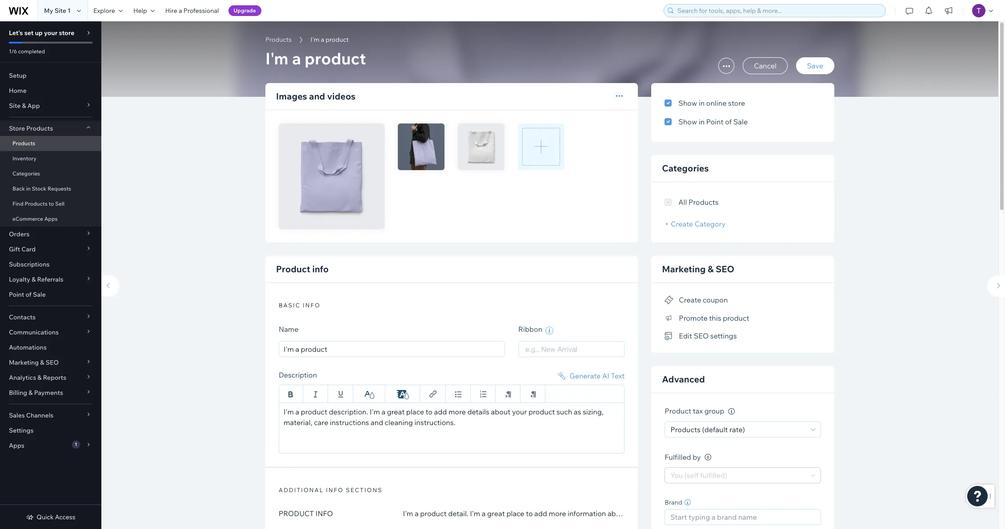 Task type: vqa. For each thing, say whether or not it's contained in the screenshot.
"Unsaved view" FIELD
no



Task type: locate. For each thing, give the bounding box(es) containing it.
site down home
[[9, 102, 21, 110]]

0 vertical spatial marketing & seo
[[662, 264, 735, 275]]

& inside i'm a product form
[[708, 264, 714, 275]]

0 vertical spatial point
[[707, 117, 724, 126]]

1 vertical spatial in
[[699, 117, 705, 126]]

quick
[[37, 514, 54, 522]]

your right up
[[44, 29, 58, 37]]

point of sale
[[9, 291, 46, 299]]

info up info
[[326, 487, 344, 494]]

1 vertical spatial store
[[729, 99, 746, 108]]

& inside popup button
[[38, 374, 42, 382]]

to
[[49, 201, 54, 207], [426, 408, 433, 417]]

1 vertical spatial apps
[[9, 442, 24, 450]]

sale
[[734, 117, 748, 126], [33, 291, 46, 299]]

products link down "store products"
[[0, 136, 101, 151]]

your
[[44, 29, 58, 37], [512, 408, 527, 417]]

to left sell
[[49, 201, 54, 207]]

create right + in the top right of the page
[[671, 220, 693, 229]]

brand
[[665, 499, 683, 507]]

1 vertical spatial site
[[9, 102, 21, 110]]

seo
[[716, 264, 735, 275], [694, 332, 709, 341], [46, 359, 59, 367]]

seo settings image
[[665, 333, 674, 341]]

& right loyalty
[[32, 276, 36, 284]]

1 horizontal spatial marketing
[[662, 264, 706, 275]]

products
[[266, 36, 292, 44], [26, 125, 53, 133], [12, 140, 35, 147], [689, 198, 719, 207], [25, 201, 48, 207], [671, 426, 701, 435]]

marketing & seo inside i'm a product form
[[662, 264, 735, 275]]

0 horizontal spatial site
[[9, 102, 21, 110]]

show
[[679, 99, 698, 108], [679, 117, 698, 126]]

Select box search field
[[526, 342, 618, 357]]

completed
[[18, 48, 45, 55]]

0 vertical spatial your
[[44, 29, 58, 37]]

promote image
[[665, 315, 674, 323]]

0 vertical spatial show
[[679, 99, 698, 108]]

loyalty & referrals
[[9, 276, 63, 284]]

info tooltip image right group
[[729, 409, 735, 415]]

name
[[279, 325, 299, 334]]

upgrade
[[234, 7, 256, 14]]

& left reports
[[38, 374, 42, 382]]

instructions.
[[415, 418, 456, 427]]

product left tax
[[665, 407, 692, 416]]

place
[[406, 408, 424, 417]]

loyalty
[[9, 276, 30, 284]]

1 vertical spatial marketing & seo
[[9, 359, 59, 367]]

1 horizontal spatial categories
[[662, 163, 709, 174]]

edit seo settings button
[[665, 330, 737, 343]]

0 vertical spatial marketing
[[662, 264, 706, 275]]

images and videos
[[276, 91, 356, 102]]

store products
[[9, 125, 53, 133]]

upgrade button
[[228, 5, 261, 16]]

0 horizontal spatial of
[[26, 291, 32, 299]]

communications button
[[0, 325, 101, 340]]

1 horizontal spatial 1
[[75, 442, 77, 448]]

marketing inside dropdown button
[[9, 359, 39, 367]]

in for point
[[699, 117, 705, 126]]

0 vertical spatial i'm a product
[[311, 36, 349, 44]]

& right billing
[[29, 389, 33, 397]]

(self
[[685, 472, 699, 481]]

2 horizontal spatial seo
[[716, 264, 735, 275]]

0 vertical spatial of
[[726, 117, 732, 126]]

1 vertical spatial and
[[371, 418, 383, 427]]

0 vertical spatial and
[[309, 91, 325, 102]]

i'm a product
[[311, 36, 349, 44], [266, 48, 366, 68]]

point of sale link
[[0, 287, 101, 302]]

orders button
[[0, 227, 101, 242]]

generate ai text
[[570, 372, 625, 381]]

point down loyalty
[[9, 291, 24, 299]]

0 horizontal spatial store
[[59, 29, 74, 37]]

card
[[21, 246, 36, 254]]

1 vertical spatial of
[[26, 291, 32, 299]]

1 vertical spatial seo
[[694, 332, 709, 341]]

advanced
[[662, 374, 705, 385]]

0 vertical spatial store
[[59, 29, 74, 37]]

and inside i'm a product description. i'm a great place to add more details about your product such as sizing, material, care instructions and cleaning instructions.
[[371, 418, 383, 427]]

0 horizontal spatial sale
[[33, 291, 46, 299]]

this
[[710, 314, 722, 323]]

of down online
[[726, 117, 732, 126]]

Search for tools, apps, help & more... field
[[675, 4, 883, 17]]

2 show from the top
[[679, 117, 698, 126]]

billing & payments
[[9, 389, 63, 397]]

1 horizontal spatial products link
[[261, 35, 296, 44]]

1 right the my
[[68, 7, 71, 15]]

0 horizontal spatial apps
[[9, 442, 24, 450]]

0 vertical spatial products link
[[261, 35, 296, 44]]

tax
[[693, 407, 703, 416]]

subscriptions
[[9, 261, 50, 269]]

2 vertical spatial seo
[[46, 359, 59, 367]]

more
[[449, 408, 466, 417]]

up
[[35, 29, 43, 37]]

categories up all
[[662, 163, 709, 174]]

site inside dropdown button
[[9, 102, 21, 110]]

stock
[[32, 185, 46, 192]]

about
[[491, 408, 511, 417]]

0 vertical spatial seo
[[716, 264, 735, 275]]

1 horizontal spatial product
[[665, 407, 692, 416]]

& for marketing & seo dropdown button
[[40, 359, 44, 367]]

0 vertical spatial info tooltip image
[[729, 409, 735, 415]]

show down "show in online store"
[[679, 117, 698, 126]]

1 down the settings link
[[75, 442, 77, 448]]

1 horizontal spatial of
[[726, 117, 732, 126]]

a
[[179, 7, 182, 15], [321, 36, 324, 44], [292, 48, 301, 68], [296, 408, 299, 417], [382, 408, 386, 417]]

promote coupon image
[[665, 297, 674, 305]]

marketing & seo up analytics & reports
[[9, 359, 59, 367]]

store inside the sidebar element
[[59, 29, 74, 37]]

seo right the edit
[[694, 332, 709, 341]]

find products to sell link
[[0, 197, 101, 212]]

marketing up the create coupon 'button'
[[662, 264, 706, 275]]

to left add
[[426, 408, 433, 417]]

info tooltip image right by
[[705, 455, 712, 461]]

1 horizontal spatial your
[[512, 408, 527, 417]]

& for site & app dropdown button
[[22, 102, 26, 110]]

sale down "show in online store"
[[734, 117, 748, 126]]

apps down find products to sell link on the top
[[44, 216, 58, 222]]

& left app
[[22, 102, 26, 110]]

ecommerce
[[12, 216, 43, 222]]

settings
[[9, 427, 34, 435]]

gift card
[[9, 246, 36, 254]]

marketing
[[662, 264, 706, 275], [9, 359, 39, 367]]

info up basic info at the bottom left
[[312, 264, 329, 275]]

analytics & reports
[[9, 374, 66, 382]]

Start typing a brand name field
[[668, 510, 818, 526]]

1 horizontal spatial info tooltip image
[[729, 409, 735, 415]]

store right online
[[729, 99, 746, 108]]

site right the my
[[55, 7, 66, 15]]

0 vertical spatial site
[[55, 7, 66, 15]]

1 vertical spatial info
[[303, 302, 321, 309]]

(default
[[703, 426, 728, 435]]

product for product tax group
[[665, 407, 692, 416]]

product
[[279, 510, 314, 518]]

seo inside dropdown button
[[46, 359, 59, 367]]

billing & payments button
[[0, 386, 101, 401]]

info right the basic
[[303, 302, 321, 309]]

1 horizontal spatial seo
[[694, 332, 709, 341]]

& up analytics & reports
[[40, 359, 44, 367]]

& for billing & payments dropdown button
[[29, 389, 33, 397]]

0 vertical spatial to
[[49, 201, 54, 207]]

product
[[276, 264, 310, 275], [665, 407, 692, 416]]

2 vertical spatial in
[[26, 185, 31, 192]]

categories down 'inventory'
[[12, 170, 40, 177]]

1 horizontal spatial apps
[[44, 216, 58, 222]]

1 horizontal spatial and
[[371, 418, 383, 427]]

0 horizontal spatial point
[[9, 291, 24, 299]]

in down "show in online store"
[[699, 117, 705, 126]]

1 vertical spatial show
[[679, 117, 698, 126]]

1/6 completed
[[9, 48, 45, 55]]

products link
[[261, 35, 296, 44], [0, 136, 101, 151]]

1 horizontal spatial marketing & seo
[[662, 264, 735, 275]]

categories inside the sidebar element
[[12, 170, 40, 177]]

sale down loyalty & referrals
[[33, 291, 46, 299]]

of down loyalty & referrals
[[26, 291, 32, 299]]

setup link
[[0, 68, 101, 83]]

& up coupon
[[708, 264, 714, 275]]

and left videos
[[309, 91, 325, 102]]

1 vertical spatial products link
[[0, 136, 101, 151]]

set
[[24, 29, 34, 37]]

seo inside button
[[694, 332, 709, 341]]

point down online
[[707, 117, 724, 126]]

gift
[[9, 246, 20, 254]]

seo up coupon
[[716, 264, 735, 275]]

categories
[[662, 163, 709, 174], [12, 170, 40, 177]]

point
[[707, 117, 724, 126], [9, 291, 24, 299]]

seo up analytics & reports popup button
[[46, 359, 59, 367]]

in inside the sidebar element
[[26, 185, 31, 192]]

info tooltip image for rate)
[[729, 409, 735, 415]]

1 vertical spatial to
[[426, 408, 433, 417]]

additional info sections
[[279, 487, 383, 494]]

product up the basic
[[276, 264, 310, 275]]

info for additional
[[326, 487, 344, 494]]

0 horizontal spatial categories
[[12, 170, 40, 177]]

1 vertical spatial your
[[512, 408, 527, 417]]

show for show in point of sale
[[679, 117, 698, 126]]

of inside the sidebar element
[[26, 291, 32, 299]]

0 vertical spatial in
[[699, 99, 705, 108]]

billing
[[9, 389, 27, 397]]

false text field
[[279, 403, 625, 454]]

and
[[309, 91, 325, 102], [371, 418, 383, 427]]

marketing & seo button
[[0, 355, 101, 371]]

1 vertical spatial 1
[[75, 442, 77, 448]]

0 horizontal spatial 1
[[68, 7, 71, 15]]

find products to sell
[[12, 201, 65, 207]]

products link down the upgrade button at the top left
[[261, 35, 296, 44]]

you
[[671, 472, 683, 481]]

all products
[[679, 198, 719, 207]]

inventory
[[12, 155, 36, 162]]

1 horizontal spatial store
[[729, 99, 746, 108]]

cancel
[[754, 61, 777, 70]]

0 vertical spatial info
[[312, 264, 329, 275]]

0 horizontal spatial product
[[276, 264, 310, 275]]

i'm
[[311, 36, 320, 44], [266, 48, 289, 68], [284, 408, 294, 417], [370, 408, 380, 417]]

1 vertical spatial create
[[679, 296, 702, 305]]

your right about
[[512, 408, 527, 417]]

0 vertical spatial product
[[276, 264, 310, 275]]

back in stock requests
[[12, 185, 71, 192]]

1 vertical spatial info tooltip image
[[705, 455, 712, 461]]

channels
[[26, 412, 54, 420]]

0 horizontal spatial to
[[49, 201, 54, 207]]

1 show from the top
[[679, 99, 698, 108]]

1 horizontal spatial point
[[707, 117, 724, 126]]

0 vertical spatial sale
[[734, 117, 748, 126]]

basic
[[279, 302, 301, 309]]

contacts
[[9, 314, 36, 322]]

site
[[55, 7, 66, 15], [9, 102, 21, 110]]

1 vertical spatial marketing
[[9, 359, 39, 367]]

create up promote
[[679, 296, 702, 305]]

in left online
[[699, 99, 705, 108]]

0 horizontal spatial seo
[[46, 359, 59, 367]]

marketing & seo up the create coupon 'button'
[[662, 264, 735, 275]]

marketing up analytics
[[9, 359, 39, 367]]

coupon
[[703, 296, 728, 305]]

product for product info
[[276, 264, 310, 275]]

in right back
[[26, 185, 31, 192]]

text
[[611, 372, 625, 381]]

0 horizontal spatial your
[[44, 29, 58, 37]]

0 horizontal spatial marketing & seo
[[9, 359, 59, 367]]

0 horizontal spatial marketing
[[9, 359, 39, 367]]

1 horizontal spatial to
[[426, 408, 433, 417]]

product info
[[276, 264, 329, 275]]

1 vertical spatial sale
[[33, 291, 46, 299]]

store down my site 1
[[59, 29, 74, 37]]

1 vertical spatial point
[[9, 291, 24, 299]]

0 horizontal spatial info tooltip image
[[705, 455, 712, 461]]

1 vertical spatial product
[[665, 407, 692, 416]]

2 vertical spatial info
[[326, 487, 344, 494]]

show left online
[[679, 99, 698, 108]]

sale inside the sidebar element
[[33, 291, 46, 299]]

info tooltip image
[[729, 409, 735, 415], [705, 455, 712, 461]]

info
[[316, 510, 333, 518]]

let's
[[9, 29, 23, 37]]

info
[[312, 264, 329, 275], [303, 302, 321, 309], [326, 487, 344, 494]]

apps down settings
[[9, 442, 24, 450]]

1 horizontal spatial sale
[[734, 117, 748, 126]]

and left cleaning
[[371, 418, 383, 427]]



Task type: describe. For each thing, give the bounding box(es) containing it.
store products button
[[0, 121, 101, 136]]

my site 1
[[44, 7, 71, 15]]

sales channels button
[[0, 408, 101, 423]]

hire a professional link
[[160, 0, 224, 21]]

sales channels
[[9, 412, 54, 420]]

edit seo settings
[[679, 332, 737, 341]]

add
[[434, 408, 447, 417]]

product inside button
[[723, 314, 750, 323]]

info for basic
[[303, 302, 321, 309]]

info tooltip image for fulfilled)
[[705, 455, 712, 461]]

create coupon
[[679, 296, 728, 305]]

your inside i'm a product description. i'm a great place to add more details about your product such as sizing, material, care instructions and cleaning instructions.
[[512, 408, 527, 417]]

to inside i'm a product description. i'm a great place to add more details about your product such as sizing, material, care instructions and cleaning instructions.
[[426, 408, 433, 417]]

online
[[707, 99, 727, 108]]

0 vertical spatial 1
[[68, 7, 71, 15]]

professional
[[184, 7, 219, 15]]

care
[[314, 418, 328, 427]]

1 horizontal spatial site
[[55, 7, 66, 15]]

sidebar element
[[0, 21, 101, 530]]

automations link
[[0, 340, 101, 355]]

material,
[[284, 418, 313, 427]]

0 horizontal spatial products link
[[0, 136, 101, 151]]

to inside the sidebar element
[[49, 201, 54, 207]]

category
[[695, 220, 726, 229]]

ribbon
[[519, 325, 544, 334]]

description.
[[329, 408, 368, 417]]

cancel button
[[743, 57, 788, 74]]

analytics
[[9, 374, 36, 382]]

cleaning
[[385, 418, 413, 427]]

products inside find products to sell link
[[25, 201, 48, 207]]

0 vertical spatial apps
[[44, 216, 58, 222]]

access
[[55, 514, 75, 522]]

payments
[[34, 389, 63, 397]]

1 inside the sidebar element
[[75, 442, 77, 448]]

edit
[[679, 332, 693, 341]]

show in point of sale
[[679, 117, 748, 126]]

help button
[[128, 0, 160, 21]]

products inside store products dropdown button
[[26, 125, 53, 133]]

& for 'loyalty & referrals' dropdown button in the left bottom of the page
[[32, 276, 36, 284]]

setup
[[9, 72, 27, 80]]

hire
[[165, 7, 177, 15]]

create inside 'button'
[[679, 296, 702, 305]]

promote
[[679, 314, 708, 323]]

rate)
[[730, 426, 745, 435]]

your inside the sidebar element
[[44, 29, 58, 37]]

ecommerce apps link
[[0, 212, 101, 227]]

requests
[[48, 185, 71, 192]]

i'm a product form
[[97, 21, 1006, 530]]

reports
[[43, 374, 66, 382]]

0 vertical spatial create
[[671, 220, 693, 229]]

settings
[[711, 332, 737, 341]]

additional
[[279, 487, 324, 494]]

products link inside i'm a product form
[[261, 35, 296, 44]]

inventory link
[[0, 151, 101, 166]]

quick access
[[37, 514, 75, 522]]

quick access button
[[26, 514, 75, 522]]

loyalty & referrals button
[[0, 272, 101, 287]]

instructions
[[330, 418, 369, 427]]

images
[[276, 91, 307, 102]]

let's set up your store
[[9, 29, 74, 37]]

Add a product name text field
[[279, 341, 505, 357]]

fulfilled)
[[701, 472, 728, 481]]

fulfilled
[[665, 453, 691, 462]]

1/6
[[9, 48, 17, 55]]

promote this product button
[[665, 312, 750, 325]]

back
[[12, 185, 25, 192]]

generate
[[570, 372, 601, 381]]

videos
[[327, 91, 356, 102]]

sales
[[9, 412, 25, 420]]

marketing inside i'm a product form
[[662, 264, 706, 275]]

orders
[[9, 230, 29, 238]]

save button
[[796, 57, 835, 74]]

subscriptions link
[[0, 257, 101, 272]]

1 vertical spatial i'm a product
[[266, 48, 366, 68]]

description
[[279, 371, 317, 380]]

+ create category button
[[665, 220, 726, 229]]

gift card button
[[0, 242, 101, 257]]

basic info
[[279, 302, 321, 309]]

marketing & seo inside dropdown button
[[9, 359, 59, 367]]

ai
[[603, 372, 610, 381]]

in for stock
[[26, 185, 31, 192]]

generate ai text button
[[556, 371, 625, 381]]

& for analytics & reports popup button
[[38, 374, 42, 382]]

0 horizontal spatial and
[[309, 91, 325, 102]]

store
[[9, 125, 25, 133]]

point inside the sidebar element
[[9, 291, 24, 299]]

info for product
[[312, 264, 329, 275]]

of inside i'm a product form
[[726, 117, 732, 126]]

automations
[[9, 344, 47, 352]]

sale inside i'm a product form
[[734, 117, 748, 126]]

promote this product
[[679, 314, 750, 323]]

hire a professional
[[165, 7, 219, 15]]

group
[[705, 407, 725, 416]]

save
[[808, 61, 824, 70]]

by
[[693, 453, 701, 462]]

create coupon button
[[665, 294, 728, 307]]

in for online
[[699, 99, 705, 108]]

fulfilled by
[[665, 453, 701, 462]]

point inside i'm a product form
[[707, 117, 724, 126]]

+ create category
[[665, 220, 726, 229]]

back in stock requests link
[[0, 181, 101, 197]]

app
[[27, 102, 40, 110]]

show for show in online store
[[679, 99, 698, 108]]

such
[[557, 408, 573, 417]]

product info
[[279, 510, 333, 518]]

store inside i'm a product form
[[729, 99, 746, 108]]

i'm a product description. i'm a great place to add more details about your product such as sizing, material, care instructions and cleaning instructions.
[[284, 408, 604, 427]]

products (default rate)
[[671, 426, 745, 435]]

categories inside i'm a product form
[[662, 163, 709, 174]]



